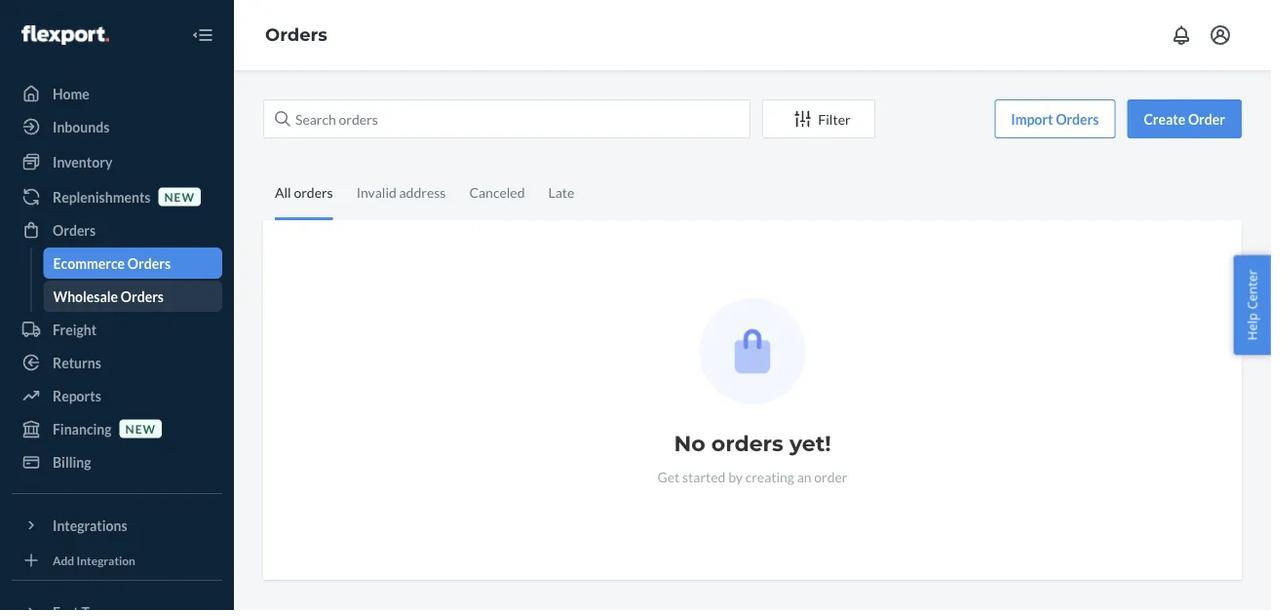Task type: vqa. For each thing, say whether or not it's contained in the screenshot.
please
no



Task type: describe. For each thing, give the bounding box(es) containing it.
home link
[[12, 78, 222, 109]]

orders for wholesale orders
[[121, 288, 164, 305]]

orders up search image
[[265, 24, 328, 45]]

wholesale
[[53, 288, 118, 305]]

center
[[1244, 270, 1261, 310]]

new for financing
[[125, 422, 156, 436]]

financing
[[53, 421, 112, 437]]

wholesale orders link
[[43, 281, 222, 312]]

ecommerce orders link
[[43, 248, 222, 279]]

new for replenishments
[[164, 190, 195, 204]]

creating
[[746, 469, 795, 485]]

1 vertical spatial orders link
[[12, 215, 222, 246]]

yet!
[[790, 431, 831, 457]]

search image
[[275, 111, 291, 127]]

help center button
[[1234, 255, 1272, 355]]

address
[[399, 184, 446, 200]]

close navigation image
[[191, 23, 215, 47]]

reports link
[[12, 380, 222, 412]]

integrations button
[[12, 510, 222, 541]]

inbounds
[[53, 118, 110, 135]]

inventory
[[53, 154, 112, 170]]

get started by creating an order
[[658, 469, 848, 485]]

returns link
[[12, 347, 222, 378]]

orders up ecommerce
[[53, 222, 96, 238]]

get
[[658, 469, 680, 485]]

billing
[[53, 454, 91, 471]]

help
[[1244, 313, 1261, 341]]

add
[[53, 553, 74, 567]]

integrations
[[53, 517, 127, 534]]

empty list image
[[700, 298, 806, 405]]

invalid
[[357, 184, 397, 200]]

home
[[53, 85, 90, 102]]

integration
[[77, 553, 135, 567]]



Task type: locate. For each thing, give the bounding box(es) containing it.
order
[[1189, 111, 1226, 127]]

help center
[[1244, 270, 1261, 341]]

inventory link
[[12, 146, 222, 177]]

returns
[[53, 354, 101, 371]]

no orders yet!
[[674, 431, 831, 457]]

add integration link
[[12, 549, 222, 572]]

orders
[[294, 184, 333, 200], [712, 431, 784, 457]]

orders for import orders
[[1056, 111, 1099, 127]]

orders up get started by creating an order
[[712, 431, 784, 457]]

billing link
[[12, 447, 222, 478]]

1 horizontal spatial orders link
[[265, 24, 328, 45]]

canceled
[[469, 184, 525, 200]]

replenishments
[[53, 189, 151, 205]]

1 horizontal spatial new
[[164, 190, 195, 204]]

new down inventory link
[[164, 190, 195, 204]]

open account menu image
[[1209, 23, 1233, 47]]

filter
[[818, 111, 851, 127]]

add integration
[[53, 553, 135, 567]]

an
[[797, 469, 812, 485]]

create order link
[[1128, 99, 1242, 138]]

import orders button
[[995, 99, 1116, 138]]

orders link up the ecommerce orders in the left of the page
[[12, 215, 222, 246]]

orders link
[[265, 24, 328, 45], [12, 215, 222, 246]]

Search orders text field
[[263, 99, 751, 138]]

orders
[[265, 24, 328, 45], [1056, 111, 1099, 127], [53, 222, 96, 238], [128, 255, 171, 272], [121, 288, 164, 305]]

reports
[[53, 388, 101, 404]]

orders link up search image
[[265, 24, 328, 45]]

orders up wholesale orders link
[[128, 255, 171, 272]]

orders for no
[[712, 431, 784, 457]]

filter button
[[763, 99, 876, 138]]

orders inside 'button'
[[1056, 111, 1099, 127]]

orders right the import
[[1056, 111, 1099, 127]]

1 horizontal spatial orders
[[712, 431, 784, 457]]

import
[[1011, 111, 1054, 127]]

open notifications image
[[1170, 23, 1194, 47]]

no
[[674, 431, 706, 457]]

order
[[815, 469, 848, 485]]

all orders
[[275, 184, 333, 200]]

0 horizontal spatial orders link
[[12, 215, 222, 246]]

0 horizontal spatial orders
[[294, 184, 333, 200]]

orders right all in the top left of the page
[[294, 184, 333, 200]]

inbounds link
[[12, 111, 222, 142]]

flexport logo image
[[21, 25, 109, 45]]

0 vertical spatial orders
[[294, 184, 333, 200]]

wholesale orders
[[53, 288, 164, 305]]

1 vertical spatial new
[[125, 422, 156, 436]]

all
[[275, 184, 291, 200]]

freight link
[[12, 314, 222, 345]]

orders for ecommerce orders
[[128, 255, 171, 272]]

by
[[729, 469, 743, 485]]

0 horizontal spatial new
[[125, 422, 156, 436]]

late
[[549, 184, 575, 200]]

orders down ecommerce orders link
[[121, 288, 164, 305]]

1 vertical spatial orders
[[712, 431, 784, 457]]

new
[[164, 190, 195, 204], [125, 422, 156, 436]]

orders for all
[[294, 184, 333, 200]]

invalid address
[[357, 184, 446, 200]]

create order
[[1144, 111, 1226, 127]]

started
[[683, 469, 726, 485]]

import orders
[[1011, 111, 1099, 127]]

0 vertical spatial orders link
[[265, 24, 328, 45]]

ecommerce orders
[[53, 255, 171, 272]]

new down reports link
[[125, 422, 156, 436]]

ecommerce
[[53, 255, 125, 272]]

create
[[1144, 111, 1186, 127]]

0 vertical spatial new
[[164, 190, 195, 204]]

freight
[[53, 321, 97, 338]]



